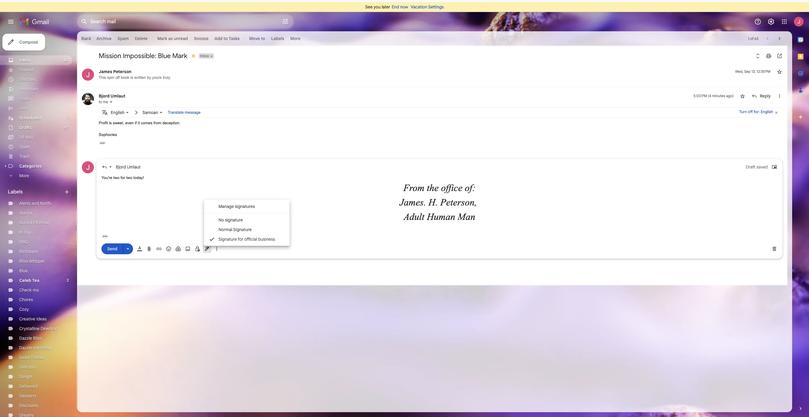 Task type: vqa. For each thing, say whether or not it's contained in the screenshot.
rightmost two
yes



Task type: describe. For each thing, give the bounding box(es) containing it.
impossible:
[[123, 52, 157, 60]]

samoan list box
[[143, 109, 164, 117]]

aurora for aurora ethereal
[[19, 220, 32, 226]]

discounts link
[[19, 403, 38, 409]]

adult human man
[[404, 212, 476, 222]]

more button
[[0, 171, 72, 181]]

aurora ethereal
[[19, 220, 49, 226]]

more options image
[[215, 246, 219, 252]]

ago)
[[727, 94, 734, 98]]

james. h. peterson,
[[400, 197, 480, 208]]

the
[[427, 183, 439, 193]]

delight
[[19, 375, 33, 380]]

alerts and notifs link
[[19, 201, 51, 206]]

sep
[[745, 69, 751, 74]]

even
[[125, 121, 134, 125]]

compose button
[[2, 34, 45, 51]]

mission
[[99, 52, 121, 60]]

mark as unread button
[[155, 33, 190, 44]]

Message Body text field
[[102, 175, 778, 230]]

creative ideas link
[[19, 317, 47, 322]]

categories link
[[19, 164, 42, 169]]

not starred image for wed, sep 13, 12:35 pm
[[777, 69, 783, 75]]

more send options image
[[125, 246, 131, 252]]

mail
[[25, 135, 33, 140]]

me
[[103, 100, 108, 104]]

dead
[[19, 355, 29, 361]]

inbox button
[[199, 53, 210, 59]]

translate
[[168, 110, 184, 115]]

settings
[[429, 4, 444, 10]]

snooze button
[[192, 33, 211, 44]]

reply
[[761, 93, 772, 99]]

611
[[64, 125, 69, 130]]

5:00 pm (4 minutes ago)
[[694, 94, 734, 98]]

minutes
[[713, 94, 726, 98]]

all mail
[[19, 135, 33, 140]]

drafts
[[19, 125, 32, 130]]

1 for 1 of 63
[[749, 36, 750, 41]]

whisper
[[29, 259, 45, 264]]

to for add
[[224, 36, 228, 41]]

0 vertical spatial signature
[[233, 227, 252, 232]]

of
[[751, 36, 754, 41]]

celeb tea link
[[19, 278, 39, 284]]

labels button
[[269, 33, 287, 44]]

1 of 63
[[749, 36, 759, 41]]

turn off for: english
[[740, 110, 774, 114]]

english inside "list box"
[[111, 110, 125, 115]]

0 vertical spatial blue
[[158, 52, 171, 60]]

drafts link
[[19, 125, 32, 130]]

wed,
[[736, 69, 744, 74]]

menu inside list
[[204, 200, 290, 246]]

see you later end now vacation settings
[[366, 4, 444, 10]]

0 vertical spatial show trimmed content image
[[99, 141, 106, 145]]

sent link
[[19, 106, 28, 111]]

this spin off book is written by yours truly.
[[99, 75, 171, 80]]

comes
[[141, 121, 153, 125]]

birthdaze
[[19, 249, 38, 255]]

from
[[404, 183, 425, 193]]

1 vertical spatial bjord umlaut
[[116, 164, 141, 170]]

you
[[374, 4, 381, 10]]

draft
[[747, 164, 756, 170]]

1 vertical spatial show trimmed content image
[[102, 235, 109, 238]]

labels navigation
[[0, 31, 77, 418]]

delivered link
[[19, 384, 37, 390]]

human
[[427, 212, 456, 222]]

to me
[[99, 100, 108, 104]]

send
[[107, 246, 117, 252]]

to inside list
[[99, 100, 102, 104]]

signatures
[[235, 204, 255, 209]]

blue inside labels navigation
[[19, 268, 28, 274]]

move
[[250, 36, 260, 41]]

peterson
[[113, 69, 132, 74]]

insert signature image
[[204, 246, 210, 252]]

manage signatures
[[219, 204, 255, 209]]

important link
[[19, 86, 38, 92]]

it
[[138, 121, 140, 125]]

inbox for inbox link
[[19, 58, 31, 63]]

sophocles
[[99, 133, 117, 137]]

man
[[458, 212, 476, 222]]

from the office of:
[[404, 183, 476, 193]]

wed, sep 13, 12:35 pm cell
[[736, 69, 771, 75]]

check-ins
[[19, 288, 39, 293]]

and
[[32, 201, 39, 206]]

1 vertical spatial mark
[[172, 52, 188, 60]]

notifs
[[40, 201, 51, 206]]

spam inside button
[[118, 36, 129, 41]]

dazzle bliss link
[[19, 336, 42, 341]]

wed, sep 13, 12:35 pm
[[736, 69, 771, 74]]

ethereal
[[33, 220, 49, 226]]

mission impossible: blue mark
[[99, 52, 188, 60]]

insert photo image
[[185, 246, 191, 252]]

blue link
[[19, 268, 28, 274]]

delete
[[135, 36, 148, 41]]

deception.
[[163, 121, 181, 125]]

dazzle for dazzle harmony
[[19, 346, 32, 351]]

delight link
[[19, 375, 33, 380]]

chats link
[[19, 96, 31, 102]]

delete button
[[133, 33, 150, 44]]

dazzle for dazzle bliss
[[19, 336, 32, 341]]

insert files using drive image
[[175, 246, 181, 252]]

all mail link
[[19, 135, 33, 140]]

ideas
[[36, 317, 47, 322]]

older image
[[777, 36, 783, 42]]

delicious link
[[19, 365, 37, 370]]

aurora link
[[19, 211, 32, 216]]

aurora ethereal link
[[19, 220, 49, 226]]

check-
[[19, 288, 33, 293]]

chores link
[[19, 297, 33, 303]]

book
[[121, 75, 129, 80]]

bbq
[[19, 240, 28, 245]]

samoan option
[[143, 109, 158, 117]]

mark inside button
[[157, 36, 167, 41]]

now
[[401, 4, 409, 10]]

discounts
[[19, 403, 38, 409]]

creative
[[19, 317, 35, 322]]

b-day link
[[19, 230, 31, 235]]

you're two for two today!
[[102, 176, 144, 180]]



Task type: locate. For each thing, give the bounding box(es) containing it.
1 for 1
[[67, 116, 69, 120]]

chores
[[19, 297, 33, 303]]

no
[[219, 217, 224, 223]]

not starred image right ago)
[[740, 93, 746, 99]]

1 up 611
[[67, 116, 69, 120]]

inbox inside the inbox button
[[200, 54, 209, 58]]

saved
[[757, 164, 769, 170]]

menu
[[204, 200, 290, 246]]

inbox inside labels navigation
[[19, 58, 31, 63]]

english list box
[[111, 109, 131, 117]]

1 horizontal spatial labels
[[271, 36, 285, 41]]

2 two from the left
[[126, 176, 132, 180]]

dazzle
[[19, 336, 32, 341], [19, 346, 32, 351]]

1 horizontal spatial is
[[131, 75, 133, 80]]

inbox link
[[19, 58, 31, 63]]

support image
[[755, 18, 762, 25]]

0 horizontal spatial off
[[116, 75, 120, 80]]

0 vertical spatial for
[[121, 176, 125, 180]]

bliss whisper link
[[19, 259, 45, 264]]

settings image
[[768, 18, 776, 25]]

1 vertical spatial blue
[[19, 268, 28, 274]]

umlaut up today!
[[127, 164, 141, 170]]

1 horizontal spatial inbox
[[200, 54, 209, 58]]

profit is sweet, even if it comes from deception.
[[99, 121, 181, 125]]

compose
[[19, 39, 38, 45]]

dazzle up dead at the left of the page
[[19, 346, 32, 351]]

Search mail text field
[[90, 19, 265, 25]]

toggle confidential mode image
[[195, 246, 201, 252]]

to inside the add to tasks button
[[224, 36, 228, 41]]

check-ins link
[[19, 288, 39, 293]]

0 horizontal spatial 1
[[67, 116, 69, 120]]

1 horizontal spatial bliss
[[33, 336, 42, 341]]

dazzle harmony link
[[19, 346, 50, 351]]

for left official
[[238, 237, 244, 242]]

from
[[154, 121, 162, 125]]

send button
[[102, 244, 123, 255]]

of:
[[465, 183, 476, 193]]

0 vertical spatial off
[[116, 75, 120, 80]]

is right profit
[[109, 121, 112, 125]]

to right add at the top left
[[224, 36, 228, 41]]

1 left the of
[[749, 36, 750, 41]]

spam up trash link
[[19, 144, 30, 150]]

0 vertical spatial labels
[[271, 36, 285, 41]]

for left today!
[[121, 176, 125, 180]]

0 horizontal spatial labels
[[8, 189, 23, 195]]

for:
[[755, 110, 761, 114]]

None search field
[[77, 14, 294, 29]]

0 horizontal spatial to
[[99, 100, 102, 104]]

tasks
[[229, 36, 240, 41]]

more inside dropdown button
[[291, 36, 301, 41]]

cozy
[[19, 307, 29, 312]]

more down categories
[[19, 173, 29, 179]]

advanced search options image
[[280, 15, 292, 27]]

(4
[[709, 94, 712, 98]]

1 dazzle from the top
[[19, 336, 32, 341]]

1 vertical spatial labels
[[8, 189, 23, 195]]

samoan
[[143, 110, 158, 115]]

1 aurora from the top
[[19, 211, 32, 216]]

show trimmed content image up send
[[102, 235, 109, 238]]

1 horizontal spatial more
[[291, 36, 301, 41]]

is
[[131, 75, 133, 80], [109, 121, 112, 125]]

0 vertical spatial mark
[[157, 36, 167, 41]]

1 vertical spatial bjord
[[116, 164, 126, 170]]

0 vertical spatial not starred image
[[777, 69, 783, 75]]

1 vertical spatial not starred checkbox
[[740, 93, 746, 99]]

labels left more dropdown button at the left
[[271, 36, 285, 41]]

to right move
[[261, 36, 265, 41]]

1 horizontal spatial not starred checkbox
[[777, 69, 783, 75]]

0 vertical spatial bliss
[[19, 259, 28, 264]]

crystalline dewdrop link
[[19, 326, 58, 332]]

1 horizontal spatial off
[[749, 110, 754, 114]]

1 vertical spatial for
[[238, 237, 244, 242]]

1 horizontal spatial spam
[[118, 36, 129, 41]]

0 horizontal spatial not starred image
[[740, 93, 746, 99]]

0 vertical spatial aurora
[[19, 211, 32, 216]]

bliss down crystalline dewdrop
[[33, 336, 42, 341]]

0 vertical spatial bjord umlaut
[[99, 93, 126, 99]]

blue down as
[[158, 52, 171, 60]]

not starred checkbox for ago)
[[740, 93, 746, 99]]

Not starred checkbox
[[777, 69, 783, 75], [740, 93, 746, 99]]

0 vertical spatial not starred checkbox
[[777, 69, 783, 75]]

today!
[[133, 176, 144, 180]]

b-day
[[19, 230, 31, 235]]

1 vertical spatial off
[[749, 110, 754, 114]]

english right for: at the right top of the page
[[761, 110, 774, 114]]

bjord umlaut
[[99, 93, 126, 99], [116, 164, 141, 170]]

show trimmed content image down sophocles
[[99, 141, 106, 145]]

spam left delete "button" at the left top of the page
[[118, 36, 129, 41]]

list
[[77, 63, 786, 264]]

see
[[366, 4, 373, 10]]

scheduled link
[[19, 115, 41, 121]]

spin
[[107, 75, 114, 80]]

labels inside 'dropdown button'
[[271, 36, 285, 41]]

to inside move to dropdown button
[[261, 36, 265, 41]]

archive button
[[94, 33, 114, 44]]

0 horizontal spatial blue
[[19, 268, 28, 274]]

signature down normal
[[219, 237, 237, 242]]

1 vertical spatial umlaut
[[127, 164, 141, 170]]

aurora down the "alerts"
[[19, 211, 32, 216]]

5:00 pm (4 minutes ago) cell
[[694, 93, 734, 99]]

0 horizontal spatial english
[[111, 110, 125, 115]]

1 vertical spatial bliss
[[33, 336, 42, 341]]

more for more button
[[19, 173, 29, 179]]

adult
[[404, 212, 425, 222]]

0 vertical spatial spam
[[118, 36, 129, 41]]

aurora for aurora link
[[19, 211, 32, 216]]

more
[[291, 36, 301, 41], [19, 173, 29, 179]]

bjord up "to me"
[[99, 93, 110, 99]]

2 horizontal spatial to
[[261, 36, 265, 41]]

1 inside labels navigation
[[67, 116, 69, 120]]

all
[[19, 135, 24, 140]]

1 horizontal spatial blue
[[158, 52, 171, 60]]

message
[[185, 110, 201, 115]]

1 vertical spatial not starred image
[[740, 93, 746, 99]]

celeb tea
[[19, 278, 39, 284]]

snoozed
[[19, 77, 36, 82]]

this
[[99, 75, 106, 80]]

more for more dropdown button at the left
[[291, 36, 301, 41]]

desserts
[[19, 394, 36, 399]]

0 vertical spatial 1
[[749, 36, 750, 41]]

to left the me
[[99, 100, 102, 104]]

1 horizontal spatial bjord
[[116, 164, 126, 170]]

insert link ‪(⌘k)‬ image
[[156, 246, 162, 252]]

5:00 pm
[[694, 94, 708, 98]]

two right you're
[[113, 176, 120, 180]]

sweet,
[[113, 121, 124, 125]]

james
[[99, 69, 112, 74]]

0 vertical spatial bjord
[[99, 93, 110, 99]]

spam inside labels navigation
[[19, 144, 30, 150]]

tab list
[[793, 31, 810, 396]]

delivered
[[19, 384, 37, 390]]

1 vertical spatial dazzle
[[19, 346, 32, 351]]

harmony
[[33, 346, 50, 351]]

english
[[761, 110, 774, 114], [111, 110, 125, 115]]

1 horizontal spatial to
[[224, 36, 228, 41]]

0 horizontal spatial bjord
[[99, 93, 110, 99]]

h.
[[429, 197, 438, 208]]

show details image
[[109, 100, 113, 104]]

manage
[[219, 204, 234, 209]]

as
[[168, 36, 173, 41]]

not starred image for 5:00 pm (4 minutes ago)
[[740, 93, 746, 99]]

two left today!
[[126, 176, 132, 180]]

dazzle down crystalline
[[19, 336, 32, 341]]

0 horizontal spatial bliss
[[19, 259, 28, 264]]

james.
[[400, 197, 426, 208]]

english up sweet,
[[111, 110, 125, 115]]

dewdrop
[[41, 326, 58, 332]]

celeb
[[19, 278, 31, 284]]

inbox up starred
[[19, 58, 31, 63]]

bjord umlaut up you're two for two today!
[[116, 164, 141, 170]]

yours
[[152, 75, 162, 80]]

1 horizontal spatial for
[[238, 237, 244, 242]]

attach files image
[[146, 246, 152, 252]]

reply button
[[749, 93, 774, 99]]

1 horizontal spatial umlaut
[[127, 164, 141, 170]]

spam button
[[115, 33, 131, 44]]

is right book
[[131, 75, 133, 80]]

day
[[24, 230, 31, 235]]

1 two from the left
[[113, 176, 120, 180]]

unread
[[174, 36, 188, 41]]

0 horizontal spatial more
[[19, 173, 29, 179]]

delicious
[[19, 365, 37, 370]]

aurora
[[19, 211, 32, 216], [19, 220, 32, 226]]

0 horizontal spatial for
[[121, 176, 125, 180]]

aurora down aurora link
[[19, 220, 32, 226]]

not starred image right 12:35 pm
[[777, 69, 783, 75]]

off down james peterson
[[116, 75, 120, 80]]

end
[[392, 4, 399, 10]]

blue up celeb at the left bottom
[[19, 268, 28, 274]]

1
[[749, 36, 750, 41], [67, 116, 69, 120]]

0 vertical spatial more
[[291, 36, 301, 41]]

labels heading
[[8, 189, 64, 195]]

1 vertical spatial more
[[19, 173, 29, 179]]

labels inside navigation
[[8, 189, 23, 195]]

1 horizontal spatial not starred image
[[777, 69, 783, 75]]

1 vertical spatial aurora
[[19, 220, 32, 226]]

not starred checkbox for 12:35 pm
[[777, 69, 783, 75]]

not starred image
[[777, 69, 783, 75], [740, 93, 746, 99]]

1 vertical spatial spam
[[19, 144, 30, 150]]

mark
[[157, 36, 167, 41], [172, 52, 188, 60]]

normal
[[219, 227, 233, 232]]

2 aurora from the top
[[19, 220, 32, 226]]

bjord up you're two for two today!
[[116, 164, 126, 170]]

1 vertical spatial signature
[[219, 237, 237, 242]]

2 dazzle from the top
[[19, 346, 32, 351]]

gmail image
[[19, 16, 52, 28]]

by
[[147, 75, 151, 80]]

if
[[135, 121, 137, 125]]

menu containing manage signatures
[[204, 200, 290, 246]]

1 horizontal spatial english
[[761, 110, 774, 114]]

inbox
[[200, 54, 209, 58], [19, 58, 31, 63]]

not starred checkbox right ago)
[[740, 93, 746, 99]]

dead thread
[[19, 355, 44, 361]]

0 horizontal spatial inbox
[[19, 58, 31, 63]]

1 horizontal spatial 1
[[749, 36, 750, 41]]

0 horizontal spatial mark
[[157, 36, 167, 41]]

to for move
[[261, 36, 265, 41]]

list containing from the office of:
[[77, 63, 786, 264]]

english option
[[111, 109, 125, 117]]

0 vertical spatial is
[[131, 75, 133, 80]]

mark left as
[[157, 36, 167, 41]]

signature up signature for official business
[[233, 227, 252, 232]]

type of response image
[[102, 164, 108, 170]]

search mail image
[[79, 16, 90, 27]]

0 horizontal spatial two
[[113, 176, 120, 180]]

labels up the "alerts"
[[8, 189, 23, 195]]

0 horizontal spatial is
[[109, 121, 112, 125]]

1 horizontal spatial two
[[126, 176, 132, 180]]

important
[[19, 86, 38, 92]]

0 vertical spatial umlaut
[[111, 93, 126, 99]]

1 horizontal spatial mark
[[172, 52, 188, 60]]

bliss up blue 'link'
[[19, 259, 28, 264]]

profit
[[99, 121, 108, 125]]

inbox down snooze button
[[200, 54, 209, 58]]

bjord umlaut up show details icon
[[99, 93, 126, 99]]

0 horizontal spatial not starred checkbox
[[740, 93, 746, 99]]

1 vertical spatial is
[[109, 121, 112, 125]]

insert emoji ‪(⌘⇧2)‬ image
[[166, 246, 172, 252]]

business
[[259, 237, 275, 242]]

trash
[[19, 154, 30, 159]]

discard draft ‪(⌘⇧d)‬ image
[[772, 246, 778, 252]]

bbq link
[[19, 240, 28, 245]]

b-
[[19, 230, 24, 235]]

normal signature
[[219, 227, 252, 232]]

for inside message body text field
[[121, 176, 125, 180]]

more right labels 'dropdown button'
[[291, 36, 301, 41]]

1 vertical spatial 1
[[67, 116, 69, 120]]

off left for: at the right top of the page
[[749, 110, 754, 114]]

tea
[[32, 278, 39, 284]]

chats
[[19, 96, 31, 102]]

not starred checkbox right 12:35 pm
[[777, 69, 783, 75]]

main menu image
[[7, 18, 14, 25]]

0 vertical spatial dazzle
[[19, 336, 32, 341]]

dead thread link
[[19, 355, 44, 361]]

for inside menu
[[238, 237, 244, 242]]

mark down unread
[[172, 52, 188, 60]]

0 horizontal spatial spam
[[19, 144, 30, 150]]

0 horizontal spatial umlaut
[[111, 93, 126, 99]]

inbox for the inbox button
[[200, 54, 209, 58]]

show trimmed content image
[[99, 141, 106, 145], [102, 235, 109, 238]]

more inside button
[[19, 173, 29, 179]]

umlaut up show details icon
[[111, 93, 126, 99]]



